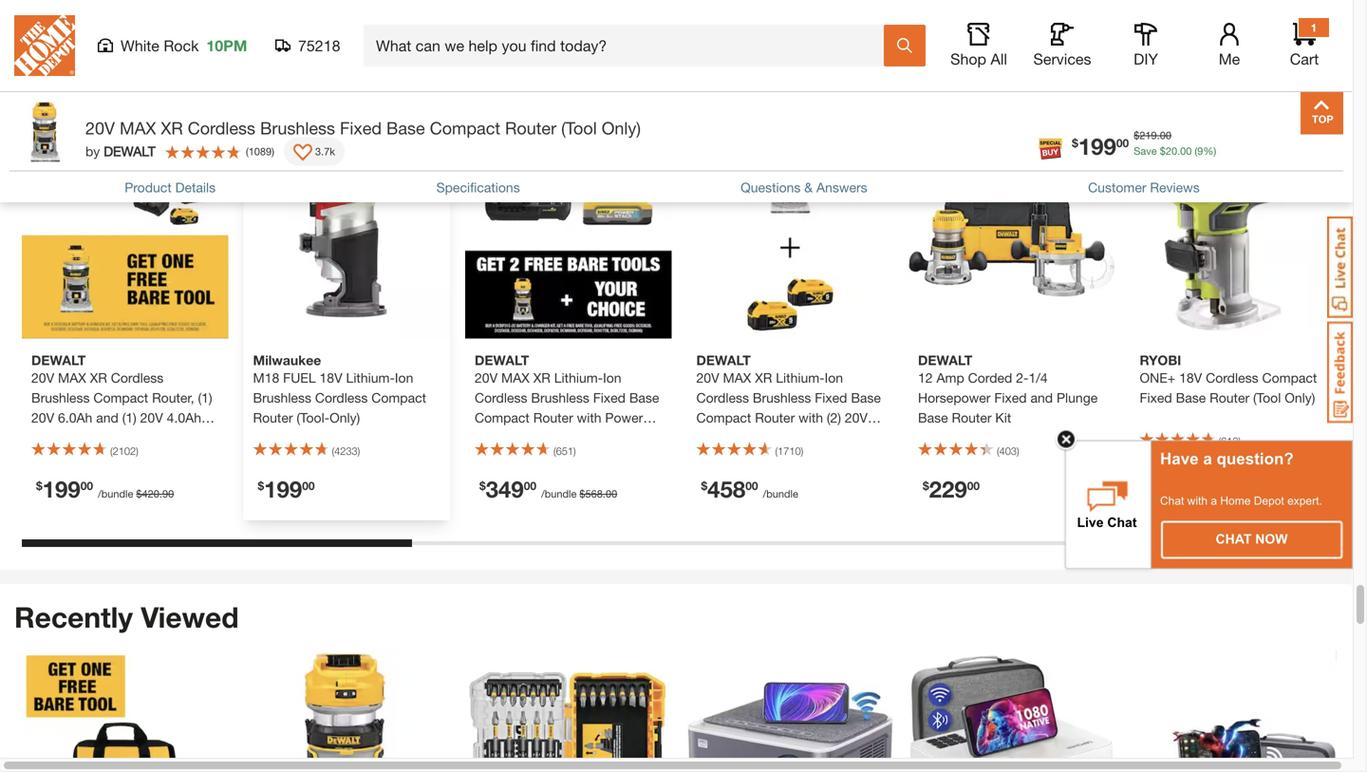Task type: describe. For each thing, give the bounding box(es) containing it.
depot
[[1255, 494, 1285, 507]]

cart 1
[[1291, 21, 1320, 68]]

maxfit screwdriving set with sleeve (30-piece) image
[[465, 650, 672, 772]]

( 1089 )
[[246, 146, 275, 158]]

$ 349 00 /bundle $ 568 . 00
[[480, 475, 618, 502]]

charger inside dewalt 20v max xr cordless brushless compact router, (1) 20v 6.0ah and (1) 20v 4.0ah batteries, and charger
[[118, 430, 165, 445]]

router inside dewalt 12 amp corded 2-1/4 horsepower fixed and plunge base router kit
[[952, 410, 992, 426]]

details
[[175, 180, 216, 196]]

$ 219 . 00 save $ 20 . 00 ( 9 %)
[[1134, 130, 1217, 158]]

ah
[[829, 430, 845, 445]]

rock
[[164, 37, 199, 55]]

customer reviews
[[1089, 180, 1201, 196]]

and down stack
[[475, 450, 497, 465]]

90
[[162, 488, 174, 500]]

0 vertical spatial (1)
[[198, 390, 212, 406]]

customers also viewed
[[14, 82, 337, 116]]

lithium- inside "milwaukee m18 fuel 18v lithium-ion brushless cordless compact router (tool-only)"
[[346, 370, 395, 386]]

What can we help you find today? search field
[[376, 26, 883, 66]]

1/4
[[1029, 370, 1048, 386]]

420
[[142, 488, 159, 500]]

0 horizontal spatial 199
[[42, 475, 80, 502]]

00 inside $ 229 00
[[968, 479, 980, 492]]

$ inside $ 229 00
[[923, 479, 930, 492]]

/bundle for 199
[[98, 488, 133, 500]]

75218
[[298, 37, 341, 55]]

m18 fuel 18v lithium-ion brushless cordless compact router (tool-only) image
[[244, 132, 450, 339]]

milwaukee m18 fuel 18v lithium-ion brushless cordless compact router (tool-only)
[[253, 352, 427, 426]]

cordless inside the dewalt 20v max xr lithium-ion cordless brushless fixed base compact router with (2) 20v max xr premium 5.0 ah battery packs
[[697, 390, 749, 406]]

chat now
[[1216, 532, 1289, 547]]

$ 79
[[1145, 475, 1177, 502]]

lithium- for 349
[[555, 370, 603, 386]]

2 horizontal spatial with
[[1188, 494, 1208, 507]]

( 403 )
[[997, 445, 1020, 457]]

75218 button
[[275, 36, 341, 55]]

20v inside dewalt 20v max xr lithium-ion cordless brushless fixed base compact router with power stack 5ah and 1.7ah batteries and charger
[[475, 370, 498, 386]]

3.7k
[[315, 146, 335, 158]]

compact inside the dewalt 20v max xr lithium-ion cordless brushless fixed base compact router with (2) 20v max xr premium 5.0 ah battery packs
[[697, 410, 752, 426]]

answers
[[817, 180, 868, 196]]

1089
[[249, 146, 272, 158]]

shop all
[[951, 50, 1008, 68]]

349
[[486, 475, 524, 502]]

diy button
[[1116, 23, 1177, 68]]

router,
[[152, 390, 194, 406]]

diy
[[1134, 50, 1159, 68]]

feedback link image
[[1328, 321, 1354, 424]]

and inside dewalt 12 amp corded 2-1/4 horsepower fixed and plunge base router kit
[[1031, 390, 1054, 406]]

max for 349
[[502, 370, 530, 386]]

1710
[[778, 445, 801, 457]]

have a question?
[[1161, 450, 1295, 468]]

power
[[606, 410, 643, 426]]

by
[[85, 144, 100, 160]]

home
[[1221, 494, 1251, 507]]

brushless inside "milwaukee m18 fuel 18v lithium-ion brushless cordless compact router (tool-only)"
[[253, 390, 312, 406]]

charger inside dewalt 20v max xr lithium-ion cordless brushless fixed base compact router with power stack 5ah and 1.7ah batteries and charger
[[501, 450, 548, 465]]

expert.
[[1288, 494, 1323, 507]]

xr up battery
[[729, 430, 746, 445]]

customer
[[1089, 180, 1147, 196]]

0 horizontal spatial (1)
[[122, 410, 137, 426]]

) for dewalt 20v max xr lithium-ion cordless brushless fixed base compact router with (2) 20v max xr premium 5.0 ah battery packs
[[801, 445, 804, 457]]

cart
[[1291, 50, 1320, 68]]

services button
[[1033, 23, 1093, 68]]

20v max xr cordless brushless fixed base compact router (tool only) image
[[244, 650, 450, 772]]

plunge
[[1057, 390, 1098, 406]]

me
[[1219, 50, 1241, 68]]

base inside dewalt 20v max xr lithium-ion cordless brushless fixed base compact router with power stack 5ah and 1.7ah batteries and charger
[[630, 390, 660, 406]]

dewalt for 349
[[475, 352, 529, 368]]

20
[[1166, 145, 1178, 158]]

( 4233 )
[[332, 445, 360, 457]]

and down 6.0ah
[[92, 430, 114, 445]]

2 horizontal spatial 199
[[1079, 133, 1117, 160]]

20v max xr lithium-ion cordless brushless fixed base compact router with power stack 5ah and 1.7ah batteries and charger image
[[465, 132, 672, 339]]

services
[[1034, 50, 1092, 68]]

458
[[708, 475, 746, 502]]

1 / 3
[[1263, 535, 1288, 555]]

xr for 199
[[90, 370, 107, 386]]

one+
[[1140, 370, 1176, 386]]

dewalt 20v max xr lithium-ion cordless brushless fixed base compact router with (2) 20v max xr premium 5.0 ah battery packs
[[697, 352, 881, 465]]

the home depot logo image
[[14, 15, 75, 76]]

1.7ah
[[564, 430, 598, 445]]

a
[[42, 4, 52, 22]]

18v inside "milwaukee m18 fuel 18v lithium-ion brushless cordless compact router (tool-only)"
[[320, 370, 343, 386]]

10pm
[[207, 37, 247, 55]]

chat now link
[[1163, 522, 1342, 558]]

and right 5ah
[[538, 430, 560, 445]]

dewalt for 199
[[31, 352, 86, 368]]

) for ryobi one+ 18v cordless compact fixed base router (tool only)
[[1239, 435, 1242, 447]]

with for 458
[[799, 410, 824, 426]]

customers
[[14, 82, 164, 116]]

) for dewalt 20v max xr cordless brushless compact router, (1) 20v 6.0ah and (1) 20v 4.0ah batteries, and charger
[[136, 445, 138, 457]]

$ inside $ 79
[[1145, 479, 1151, 492]]

&
[[805, 180, 813, 196]]

all
[[991, 50, 1008, 68]]

fixed down 75218
[[340, 118, 382, 139]]

229
[[930, 475, 968, 502]]

20v max xr premium lithium-ion 6.0ah and 4.0ah starter kit image
[[22, 650, 228, 772]]

( 1710 )
[[776, 445, 804, 457]]

$ 229 00
[[923, 475, 980, 502]]

5.0
[[806, 430, 825, 445]]

$ 458 00 /bundle
[[702, 475, 799, 502]]

/bundle for 349
[[542, 488, 577, 500]]

chat
[[1216, 532, 1252, 547]]

specifications
[[437, 180, 520, 196]]

1 horizontal spatial only)
[[602, 118, 641, 139]]

4.0ah
[[167, 410, 201, 426]]

$ inside $ 458 00 /bundle
[[702, 479, 708, 492]]

brushless up display 'icon'
[[260, 118, 335, 139]]

m18
[[253, 370, 280, 386]]

20v max xr cordless brushless fixed base compact router (tool only)
[[85, 118, 641, 139]]

18v inside ryobi one+ 18v cordless compact fixed base router (tool only)
[[1180, 370, 1203, 386]]

12 amp corded 2-1/4 horsepower fixed and plunge base router kit image
[[909, 132, 1116, 339]]

questions
[[741, 180, 801, 196]]

6.0ah
[[58, 410, 92, 426]]

403
[[1000, 445, 1017, 457]]

1920 x 1080 full hd led projector with 9500-lumens and carry bag home video projector for tv stick/ps4/android/ios image
[[1131, 650, 1338, 772]]

product
[[125, 180, 172, 196]]

have
[[1161, 450, 1199, 468]]

0 vertical spatial a
[[1204, 450, 1213, 468]]

lithium- for 458
[[776, 370, 825, 386]]

0 a
[[29, 4, 52, 22]]

1 vertical spatial a
[[1211, 494, 1218, 507]]

( 613 )
[[1219, 435, 1242, 447]]

( inside $ 219 . 00 save $ 20 . 00 ( 9 %)
[[1195, 145, 1198, 158]]

) for milwaukee m18 fuel 18v lithium-ion brushless cordless compact router (tool-only)
[[358, 445, 360, 457]]

cordless inside "milwaukee m18 fuel 18v lithium-ion brushless cordless compact router (tool-only)"
[[315, 390, 368, 406]]

white
[[121, 37, 159, 55]]

packs
[[743, 450, 780, 465]]

compact inside dewalt 20v max xr cordless brushless compact router, (1) 20v 6.0ah and (1) 20v 4.0ah batteries, and charger
[[93, 390, 148, 406]]

dewalt 12 amp corded 2-1/4 horsepower fixed and plunge base router kit
[[919, 352, 1098, 426]]

4233
[[335, 445, 358, 457]]

(tool inside ryobi one+ 18v cordless compact fixed base router (tool only)
[[1254, 390, 1282, 406]]

fixed inside ryobi one+ 18v cordless compact fixed base router (tool only)
[[1140, 390, 1173, 406]]

fuel
[[283, 370, 316, 386]]



Task type: locate. For each thing, give the bounding box(es) containing it.
0 horizontal spatial ion
[[395, 370, 414, 386]]

xr up 6.0ah
[[90, 370, 107, 386]]

amp
[[937, 370, 965, 386]]

18v
[[320, 370, 343, 386], [1180, 370, 1203, 386]]

3
[[1279, 535, 1288, 555]]

1 18v from the left
[[320, 370, 343, 386]]

shop all button
[[949, 23, 1010, 68]]

) down "milwaukee m18 fuel 18v lithium-ion brushless cordless compact router (tool-only)"
[[358, 445, 360, 457]]

premium
[[750, 430, 803, 445]]

(1) up ( 2102 )
[[122, 410, 137, 426]]

dewalt inside dewalt 20v max xr cordless brushless compact router, (1) 20v 6.0ah and (1) 20v 4.0ah batteries, and charger
[[31, 352, 86, 368]]

dewalt 20v max xr lithium-ion cordless brushless fixed base compact router with power stack 5ah and 1.7ah batteries and charger
[[475, 352, 660, 465]]

0 horizontal spatial (tool
[[561, 118, 597, 139]]

2 ion from the left
[[603, 370, 622, 386]]

lithium-
[[346, 370, 395, 386], [555, 370, 603, 386], [776, 370, 825, 386]]

rated down customers
[[58, 138, 96, 153]]

1 rated from the left
[[58, 138, 96, 153]]

2 horizontal spatial lithium-
[[776, 370, 825, 386]]

( for dewalt 20v max xr lithium-ion cordless brushless fixed base compact router with (2) 20v max xr premium 5.0 ah battery packs
[[776, 445, 778, 457]]

1 vertical spatial only)
[[1285, 390, 1316, 406]]

router down the horsepower
[[952, 410, 992, 426]]

1 horizontal spatial 1
[[1312, 21, 1318, 34]]

batteries,
[[31, 430, 88, 445]]

(
[[1195, 145, 1198, 158], [246, 146, 249, 158], [1219, 435, 1222, 447], [110, 445, 113, 457], [332, 445, 335, 457], [554, 445, 556, 457], [776, 445, 778, 457], [997, 445, 1000, 457]]

cordless up stack
[[475, 390, 528, 406]]

top for milwaukee
[[253, 138, 276, 153]]

compact inside dewalt 20v max xr lithium-ion cordless brushless fixed base compact router with power stack 5ah and 1.7ah batteries and charger
[[475, 410, 530, 426]]

0 horizontal spatial charger
[[118, 430, 165, 445]]

12
[[919, 370, 933, 386]]

) for dewalt 12 amp corded 2-1/4 horsepower fixed and plunge base router kit
[[1017, 445, 1020, 457]]

( for milwaukee m18 fuel 18v lithium-ion brushless cordless compact router (tool-only)
[[332, 445, 335, 457]]

.
[[1158, 130, 1161, 142], [1178, 145, 1181, 158], [159, 488, 162, 500], [603, 488, 606, 500]]

/bundle inside $ 458 00 /bundle
[[763, 488, 799, 500]]

base
[[387, 118, 425, 139], [630, 390, 660, 406], [851, 390, 881, 406], [1177, 390, 1207, 406], [919, 410, 949, 426]]

2102
[[113, 445, 136, 457]]

1920 x 1080 full hd lcd outdoor movie projector with 9500 lumens support 4d keystone correction image
[[687, 650, 894, 772]]

top button
[[1301, 92, 1344, 135]]

2 vertical spatial only)
[[330, 410, 360, 426]]

$ 199 00 /bundle $ 420 . 90
[[36, 475, 174, 502]]

( up $ 199 00 /bundle $ 420 . 90
[[110, 445, 113, 457]]

0 vertical spatial charger
[[118, 430, 165, 445]]

brushless down m18
[[253, 390, 312, 406]]

rated right 1089
[[280, 138, 317, 153]]

1 vertical spatial $ 199 00
[[258, 475, 315, 502]]

white rock 10pm
[[121, 37, 247, 55]]

) up $ 349 00 /bundle $ 568 . 00
[[574, 445, 576, 457]]

top left by
[[31, 138, 54, 153]]

( for dewalt 20v max xr cordless brushless compact router, (1) 20v 6.0ah and (1) 20v 4.0ah batteries, and charger
[[110, 445, 113, 457]]

cordless inside ryobi one+ 18v cordless compact fixed base router (tool only)
[[1207, 370, 1259, 386]]

2 lithium- from the left
[[555, 370, 603, 386]]

a left home
[[1211, 494, 1218, 507]]

cordless inside dewalt 20v max xr cordless brushless compact router, (1) 20v 6.0ah and (1) 20v 4.0ah batteries, and charger
[[111, 370, 164, 386]]

1 horizontal spatial $ 199 00
[[1073, 133, 1130, 160]]

reviews
[[1151, 180, 1201, 196]]

batteries
[[602, 430, 655, 445]]

/bundle for 458
[[763, 488, 799, 500]]

fixed up '(2)'
[[815, 390, 848, 406]]

brushless inside dewalt 20v max xr cordless brushless compact router, (1) 20v 6.0ah and (1) 20v 4.0ah batteries, and charger
[[31, 390, 90, 406]]

(tool-
[[297, 410, 330, 426]]

fixed up the kit
[[995, 390, 1027, 406]]

1 horizontal spatial (tool
[[1254, 390, 1282, 406]]

. inside $ 199 00 /bundle $ 420 . 90
[[159, 488, 162, 500]]

router up the specifications
[[505, 118, 557, 139]]

1 ion from the left
[[395, 370, 414, 386]]

0 vertical spatial 1
[[1312, 21, 1318, 34]]

max up by dewalt at left top
[[120, 118, 156, 139]]

recently
[[14, 600, 133, 634]]

00 inside $ 458 00 /bundle
[[746, 479, 759, 492]]

2 top rated from the left
[[253, 138, 317, 153]]

2 horizontal spatial /bundle
[[763, 488, 799, 500]]

xr up 5ah
[[534, 370, 551, 386]]

max for 199
[[58, 370, 86, 386]]

base inside the dewalt 20v max xr lithium-ion cordless brushless fixed base compact router with (2) 20v max xr premium 5.0 ah battery packs
[[851, 390, 881, 406]]

( left 1.7ah at the left bottom of page
[[554, 445, 556, 457]]

router inside "milwaukee m18 fuel 18v lithium-ion brushless cordless compact router (tool-only)"
[[253, 410, 293, 426]]

1 /bundle from the left
[[98, 488, 133, 500]]

and down 1/4
[[1031, 390, 1054, 406]]

0 vertical spatial (tool
[[561, 118, 597, 139]]

1 vertical spatial (1)
[[122, 410, 137, 426]]

brushless up 1.7ah at the left bottom of page
[[531, 390, 590, 406]]

3 lithium- from the left
[[776, 370, 825, 386]]

%)
[[1204, 145, 1217, 158]]

2 /bundle from the left
[[542, 488, 577, 500]]

router left (tool-
[[253, 410, 293, 426]]

1 horizontal spatial /bundle
[[542, 488, 577, 500]]

router inside ryobi one+ 18v cordless compact fixed base router (tool only)
[[1210, 390, 1250, 406]]

1 horizontal spatial charger
[[501, 450, 548, 465]]

1 inside cart 1
[[1312, 21, 1318, 34]]

1 horizontal spatial 18v
[[1180, 370, 1203, 386]]

base inside dewalt 12 amp corded 2-1/4 horsepower fixed and plunge base router kit
[[919, 410, 949, 426]]

/bundle down packs
[[763, 488, 799, 500]]

219
[[1140, 130, 1158, 142]]

rated for milwaukee
[[280, 138, 317, 153]]

top for dewalt
[[31, 138, 54, 153]]

max for 458
[[723, 370, 752, 386]]

xr down customers also viewed
[[161, 118, 183, 139]]

/bundle left 568
[[542, 488, 577, 500]]

save
[[1134, 145, 1158, 158]]

specifications button
[[437, 178, 520, 198], [437, 178, 520, 198]]

max up 6.0ah
[[58, 370, 86, 386]]

xr inside dewalt 20v max xr cordless brushless compact router, (1) 20v 6.0ah and (1) 20v 4.0ah batteries, and charger
[[90, 370, 107, 386]]

fixed inside dewalt 12 amp corded 2-1/4 horsepower fixed and plunge base router kit
[[995, 390, 1027, 406]]

1 up cart
[[1312, 21, 1318, 34]]

max up premium
[[723, 370, 752, 386]]

rated for dewalt
[[58, 138, 96, 153]]

1 top from the left
[[31, 138, 54, 153]]

chat with a home depot expert.
[[1161, 494, 1323, 507]]

questions & answers button
[[741, 178, 868, 198], [741, 178, 868, 198]]

router up 1.7ah at the left bottom of page
[[534, 410, 573, 426]]

brushless up premium
[[753, 390, 812, 406]]

charger down 5ah
[[501, 450, 548, 465]]

corded
[[969, 370, 1013, 386]]

ryobi one+ 18v cordless compact fixed base router (tool only)
[[1140, 352, 1318, 406]]

max inside dewalt 20v max xr cordless brushless compact router, (1) 20v 6.0ah and (1) 20v 4.0ah batteries, and charger
[[58, 370, 86, 386]]

shop
[[951, 50, 987, 68]]

2 horizontal spatial ion
[[825, 370, 844, 386]]

( up have a question?
[[1219, 435, 1222, 447]]

. inside $ 349 00 /bundle $ 568 . 00
[[603, 488, 606, 500]]

viewed
[[239, 82, 337, 116], [141, 600, 239, 634]]

$ 199 00
[[1073, 133, 1130, 160], [258, 475, 315, 502]]

ion inside the dewalt 20v max xr lithium-ion cordless brushless fixed base compact router with (2) 20v max xr premium 5.0 ah battery packs
[[825, 370, 844, 386]]

ion inside "milwaukee m18 fuel 18v lithium-ion brushless cordless compact router (tool-only)"
[[395, 370, 414, 386]]

product details
[[125, 180, 216, 196]]

( 2102 )
[[110, 445, 138, 457]]

0 horizontal spatial only)
[[330, 410, 360, 426]]

/
[[1273, 535, 1279, 555]]

ion for 458
[[825, 370, 844, 386]]

( 651 )
[[554, 445, 576, 457]]

horsepower
[[919, 390, 991, 406]]

0 vertical spatial only)
[[602, 118, 641, 139]]

compact inside "milwaukee m18 fuel 18v lithium-ion brushless cordless compact router (tool-only)"
[[372, 390, 427, 406]]

( for dewalt 20v max xr lithium-ion cordless brushless fixed base compact router with power stack 5ah and 1.7ah batteries and charger
[[554, 445, 556, 457]]

20v max xr lithium-ion cordless brushless fixed base compact router with (2) 20v max xr premium 5.0 ah battery packs image
[[687, 132, 894, 339]]

cordless up router,
[[111, 370, 164, 386]]

product image image
[[14, 102, 76, 163]]

1 lithium- from the left
[[346, 370, 395, 386]]

dewalt for 458
[[697, 352, 751, 368]]

1920 x 1080 full hd lcd wi-fi bluetooth projector with 9000 lumens extra bag included image
[[909, 650, 1116, 772]]

dewalt
[[104, 144, 156, 160], [31, 352, 86, 368], [475, 352, 529, 368], [697, 352, 751, 368], [919, 352, 973, 368]]

brushless up 6.0ah
[[31, 390, 90, 406]]

1 vertical spatial 1
[[1263, 535, 1273, 555]]

only) inside ryobi one+ 18v cordless compact fixed base router (tool only)
[[1285, 390, 1316, 406]]

brushless
[[260, 118, 335, 139], [31, 390, 90, 406], [253, 390, 312, 406], [531, 390, 590, 406], [753, 390, 812, 406]]

cordless up battery
[[697, 390, 749, 406]]

) down dewalt 12 amp corded 2-1/4 horsepower fixed and plunge base router kit
[[1017, 445, 1020, 457]]

fixed inside the dewalt 20v max xr lithium-ion cordless brushless fixed base compact router with (2) 20v max xr premium 5.0 ah battery packs
[[815, 390, 848, 406]]

199 down batteries,
[[42, 475, 80, 502]]

cordless inside dewalt 20v max xr lithium-ion cordless brushless fixed base compact router with power stack 5ah and 1.7ah batteries and charger
[[475, 390, 528, 406]]

fixed down "one+"
[[1140, 390, 1173, 406]]

( for dewalt 12 amp corded 2-1/4 horsepower fixed and plunge base router kit
[[997, 445, 1000, 457]]

) left display 'icon'
[[272, 146, 275, 158]]

/bundle left 420
[[98, 488, 133, 500]]

) up $ 199 00 /bundle $ 420 . 90
[[136, 445, 138, 457]]

dewalt inside dewalt 12 amp corded 2-1/4 horsepower fixed and plunge base router kit
[[919, 352, 973, 368]]

2-
[[1017, 370, 1029, 386]]

0 vertical spatial $ 199 00
[[1073, 133, 1130, 160]]

$ 199 00 down (tool-
[[258, 475, 315, 502]]

$ 199 00 up customer
[[1073, 133, 1130, 160]]

this is the first slide image
[[1231, 538, 1246, 553]]

lithium- inside the dewalt 20v max xr lithium-ion cordless brushless fixed base compact router with (2) 20v max xr premium 5.0 ah battery packs
[[776, 370, 825, 386]]

by dewalt
[[85, 144, 156, 160]]

0 horizontal spatial with
[[577, 410, 602, 426]]

live chat image
[[1328, 217, 1354, 318]]

613
[[1222, 435, 1239, 447]]

ion inside dewalt 20v max xr lithium-ion cordless brushless fixed base compact router with power stack 5ah and 1.7ah batteries and charger
[[603, 370, 622, 386]]

with up 1.7ah at the left bottom of page
[[577, 410, 602, 426]]

0 horizontal spatial $ 199 00
[[258, 475, 315, 502]]

xr up premium
[[755, 370, 773, 386]]

0 horizontal spatial 18v
[[320, 370, 343, 386]]

1 horizontal spatial (1)
[[198, 390, 212, 406]]

top rated for dewalt
[[31, 138, 96, 153]]

compact
[[430, 118, 501, 139], [1263, 370, 1318, 386], [93, 390, 148, 406], [372, 390, 427, 406], [475, 410, 530, 426], [697, 410, 752, 426]]

ryobi
[[1140, 352, 1182, 368]]

( left the %) in the right of the page
[[1195, 145, 1198, 158]]

question?
[[1217, 450, 1295, 468]]

( left the 5.0
[[776, 445, 778, 457]]

3 ion from the left
[[825, 370, 844, 386]]

rated
[[58, 138, 96, 153], [280, 138, 317, 153]]

router up premium
[[755, 410, 795, 426]]

only) down 'what can we help you find today?' search field
[[602, 118, 641, 139]]

charger down router,
[[118, 430, 165, 445]]

1 vertical spatial viewed
[[141, 600, 239, 634]]

)
[[272, 146, 275, 158], [1239, 435, 1242, 447], [136, 445, 138, 457], [358, 445, 360, 457], [574, 445, 576, 457], [801, 445, 804, 457], [1017, 445, 1020, 457]]

dewalt up premium
[[697, 352, 751, 368]]

now
[[1256, 532, 1289, 547]]

1 horizontal spatial top
[[253, 138, 276, 153]]

1 top rated from the left
[[31, 138, 96, 153]]

20v max xr cordless brushless compact router, (1) 20v 6.0ah and (1) 20v 4.0ah batteries, and charger image
[[22, 132, 228, 339]]

with inside dewalt 20v max xr lithium-ion cordless brushless fixed base compact router with power stack 5ah and 1.7ah batteries and charger
[[577, 410, 602, 426]]

dewalt up amp on the right of the page
[[919, 352, 973, 368]]

a
[[1204, 450, 1213, 468], [1211, 494, 1218, 507]]

router inside dewalt 20v max xr lithium-ion cordless brushless fixed base compact router with power stack 5ah and 1.7ah batteries and charger
[[534, 410, 573, 426]]

) for dewalt 20v max xr lithium-ion cordless brushless fixed base compact router with power stack 5ah and 1.7ah batteries and charger
[[574, 445, 576, 457]]

one+ 18v cordless compact fixed base router (tool only) image
[[1131, 132, 1338, 339]]

1 vertical spatial charger
[[501, 450, 548, 465]]

display image
[[294, 144, 313, 163]]

fixed
[[340, 118, 382, 139], [593, 390, 626, 406], [815, 390, 848, 406], [995, 390, 1027, 406], [1140, 390, 1173, 406]]

xr for 349
[[534, 370, 551, 386]]

brushless inside dewalt 20v max xr lithium-ion cordless brushless fixed base compact router with power stack 5ah and 1.7ah batteries and charger
[[531, 390, 590, 406]]

a right have
[[1204, 450, 1213, 468]]

top rated for milwaukee
[[253, 138, 317, 153]]

/bundle inside $ 349 00 /bundle $ 568 . 00
[[542, 488, 577, 500]]

dewalt right by
[[104, 144, 156, 160]]

router inside the dewalt 20v max xr lithium-ion cordless brushless fixed base compact router with (2) 20v max xr premium 5.0 ah battery packs
[[755, 410, 795, 426]]

( for ryobi one+ 18v cordless compact fixed base router (tool only)
[[1219, 435, 1222, 447]]

1 horizontal spatial ion
[[603, 370, 622, 386]]

9
[[1198, 145, 1204, 158]]

lithium- up the 5.0
[[776, 370, 825, 386]]

18v right "one+"
[[1180, 370, 1203, 386]]

with right the 'chat'
[[1188, 494, 1208, 507]]

with
[[577, 410, 602, 426], [799, 410, 824, 426], [1188, 494, 1208, 507]]

milwaukee
[[253, 352, 321, 368]]

questions & answers
[[741, 180, 868, 196]]

) up have a question?
[[1239, 435, 1242, 447]]

199 down (tool-
[[264, 475, 302, 502]]

1 left 3
[[1263, 535, 1273, 555]]

1 horizontal spatial lithium-
[[555, 370, 603, 386]]

18v right fuel
[[320, 370, 343, 386]]

lithium- inside dewalt 20v max xr lithium-ion cordless brushless fixed base compact router with power stack 5ah and 1.7ah batteries and charger
[[555, 370, 603, 386]]

top
[[31, 138, 54, 153], [253, 138, 276, 153]]

with for 349
[[577, 410, 602, 426]]

2 rated from the left
[[280, 138, 317, 153]]

2 top from the left
[[253, 138, 276, 153]]

top left display 'icon'
[[253, 138, 276, 153]]

2 18v from the left
[[1180, 370, 1203, 386]]

0 horizontal spatial 1
[[1263, 535, 1273, 555]]

only) left feedback link "image"
[[1285, 390, 1316, 406]]

fixed inside dewalt 20v max xr lithium-ion cordless brushless fixed base compact router with power stack 5ah and 1.7ah batteries and charger
[[593, 390, 626, 406]]

) left the 5.0
[[801, 445, 804, 457]]

cordless down also
[[188, 118, 256, 139]]

and
[[1031, 390, 1054, 406], [96, 410, 119, 426], [92, 430, 114, 445], [538, 430, 560, 445], [475, 450, 497, 465]]

with inside the dewalt 20v max xr lithium-ion cordless brushless fixed base compact router with (2) 20v max xr premium 5.0 ah battery packs
[[799, 410, 824, 426]]

xr for 458
[[755, 370, 773, 386]]

1 horizontal spatial top rated
[[253, 138, 317, 153]]

1 horizontal spatial 199
[[264, 475, 302, 502]]

1 horizontal spatial with
[[799, 410, 824, 426]]

( down "milwaukee m18 fuel 18v lithium-ion brushless cordless compact router (tool-only)"
[[332, 445, 335, 457]]

max inside dewalt 20v max xr lithium-ion cordless brushless fixed base compact router with power stack 5ah and 1.7ah batteries and charger
[[502, 370, 530, 386]]

cordless
[[188, 118, 256, 139], [111, 370, 164, 386], [1207, 370, 1259, 386], [315, 390, 368, 406], [475, 390, 528, 406], [697, 390, 749, 406]]

2 horizontal spatial only)
[[1285, 390, 1316, 406]]

1 horizontal spatial rated
[[280, 138, 317, 153]]

0 horizontal spatial top rated
[[31, 138, 96, 153]]

0 horizontal spatial top
[[31, 138, 54, 153]]

cordless up '( 613 )'
[[1207, 370, 1259, 386]]

only) up ( 4233 )
[[330, 410, 360, 426]]

base inside ryobi one+ 18v cordless compact fixed base router (tool only)
[[1177, 390, 1207, 406]]

customer reviews button
[[1089, 178, 1201, 198], [1089, 178, 1201, 198]]

0 horizontal spatial /bundle
[[98, 488, 133, 500]]

( down the kit
[[997, 445, 1000, 457]]

dewalt up 6.0ah
[[31, 352, 86, 368]]

1 vertical spatial (tool
[[1254, 390, 1282, 406]]

fixed up power
[[593, 390, 626, 406]]

0 vertical spatial viewed
[[239, 82, 337, 116]]

568
[[586, 488, 603, 500]]

5ah
[[511, 430, 534, 445]]

0 horizontal spatial lithium-
[[346, 370, 395, 386]]

20v
[[85, 118, 115, 139], [31, 370, 54, 386], [475, 370, 498, 386], [697, 370, 720, 386], [31, 410, 54, 426], [140, 410, 163, 426], [845, 410, 868, 426]]

/bundle inside $ 199 00 /bundle $ 420 . 90
[[98, 488, 133, 500]]

and right 6.0ah
[[96, 410, 119, 426]]

199 up customer
[[1079, 133, 1117, 160]]

router up '( 613 )'
[[1210, 390, 1250, 406]]

0 horizontal spatial rated
[[58, 138, 96, 153]]

dewalt inside the dewalt 20v max xr lithium-ion cordless brushless fixed base compact router with (2) 20v max xr premium 5.0 ah battery packs
[[697, 352, 751, 368]]

also
[[172, 82, 231, 116]]

brushless inside the dewalt 20v max xr lithium-ion cordless brushless fixed base compact router with (2) 20v max xr premium 5.0 ah battery packs
[[753, 390, 812, 406]]

00 inside $ 199 00 /bundle $ 420 . 90
[[80, 479, 93, 492]]

lithium- up 1.7ah at the left bottom of page
[[555, 370, 603, 386]]

xr
[[161, 118, 183, 139], [90, 370, 107, 386], [534, 370, 551, 386], [755, 370, 773, 386], [729, 430, 746, 445]]

max up 5ah
[[502, 370, 530, 386]]

recently viewed
[[14, 600, 239, 634]]

cordless up (tool-
[[315, 390, 368, 406]]

xr inside dewalt 20v max xr lithium-ion cordless brushless fixed base compact router with power stack 5ah and 1.7ah batteries and charger
[[534, 370, 551, 386]]

ion for 349
[[603, 370, 622, 386]]

with up the 5.0
[[799, 410, 824, 426]]

dewalt 20v max xr cordless brushless compact router, (1) 20v 6.0ah and (1) 20v 4.0ah batteries, and charger
[[31, 352, 212, 445]]

compact inside ryobi one+ 18v cordless compact fixed base router (tool only)
[[1263, 370, 1318, 386]]

only) inside "milwaukee m18 fuel 18v lithium-ion brushless cordless compact router (tool-only)"
[[330, 410, 360, 426]]

dewalt inside dewalt 20v max xr lithium-ion cordless brushless fixed base compact router with power stack 5ah and 1.7ah batteries and charger
[[475, 352, 529, 368]]

lithium- right fuel
[[346, 370, 395, 386]]

(1) up the 4.0ah
[[198, 390, 212, 406]]

dewalt up stack
[[475, 352, 529, 368]]

max up battery
[[697, 430, 725, 445]]

3 /bundle from the left
[[763, 488, 799, 500]]

( left display 'icon'
[[246, 146, 249, 158]]



Task type: vqa. For each thing, say whether or not it's contained in the screenshot.
Milwaukee
yes



